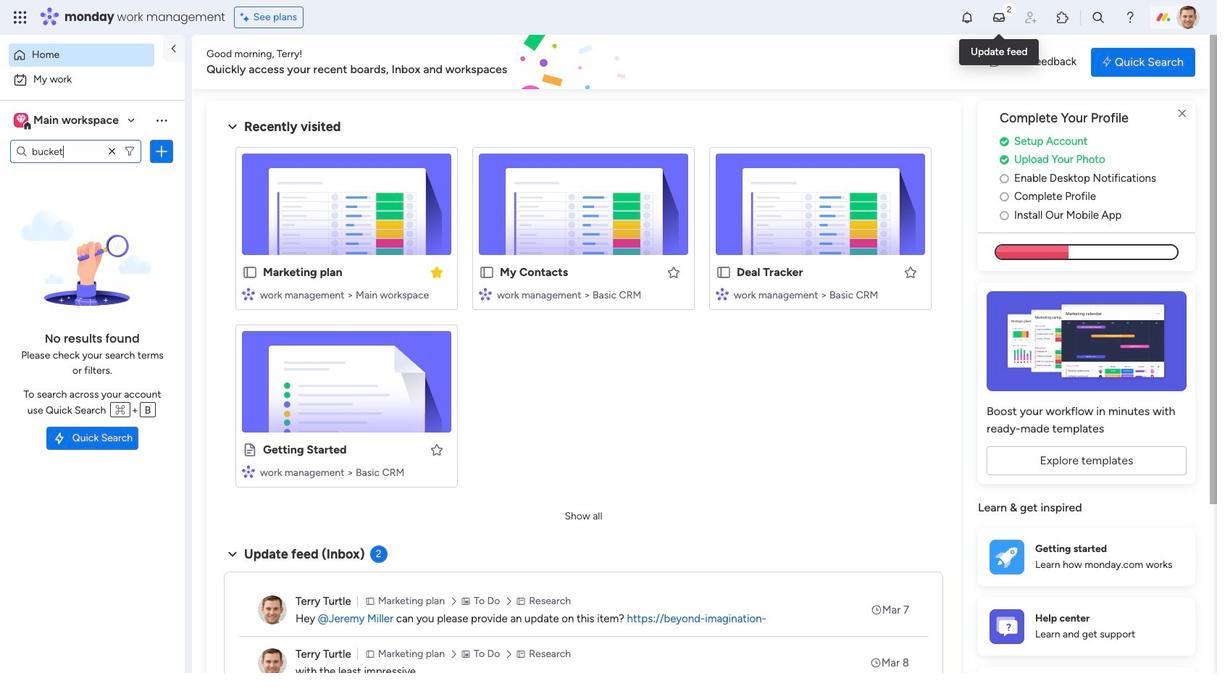 Task type: vqa. For each thing, say whether or not it's contained in the screenshot.
check circle image
yes



Task type: locate. For each thing, give the bounding box(es) containing it.
public board image for add to favorites icon to the bottom
[[242, 442, 258, 458]]

select product image
[[13, 10, 28, 25]]

clear search image
[[105, 144, 120, 159]]

0 vertical spatial add to favorites image
[[904, 265, 918, 279]]

0 vertical spatial circle o image
[[1000, 173, 1009, 184]]

0 vertical spatial option
[[9, 43, 154, 67]]

1 horizontal spatial public board image
[[479, 265, 495, 280]]

workspace options image
[[154, 113, 169, 127]]

2 element
[[370, 546, 387, 563]]

0 horizontal spatial public board image
[[242, 442, 258, 458]]

Search in workspace field
[[30, 143, 104, 160]]

1 terry turtle image from the top
[[258, 596, 287, 625]]

monday marketplace image
[[1056, 10, 1070, 25]]

0 vertical spatial terry turtle image
[[258, 596, 287, 625]]

1 option from the top
[[9, 43, 154, 67]]

0 horizontal spatial add to favorites image
[[430, 442, 444, 457]]

option
[[9, 43, 154, 67], [9, 68, 176, 91]]

2 horizontal spatial public board image
[[716, 265, 732, 280]]

2 image
[[1003, 1, 1016, 17]]

1 vertical spatial add to favorites image
[[430, 442, 444, 457]]

quick search results list box
[[224, 136, 944, 505]]

add to favorites image
[[904, 265, 918, 279], [430, 442, 444, 457]]

circle o image
[[1000, 173, 1009, 184], [1000, 192, 1009, 202]]

public board image
[[479, 265, 495, 280], [716, 265, 732, 280], [242, 442, 258, 458]]

1 vertical spatial option
[[9, 68, 176, 91]]

terry turtle image
[[1177, 6, 1200, 29]]

dapulse x slim image
[[1174, 105, 1191, 122]]

close recently visited image
[[224, 118, 241, 136]]

workspace image
[[14, 112, 28, 128], [16, 112, 26, 128]]

1 vertical spatial circle o image
[[1000, 192, 1009, 202]]

circle o image up circle o image
[[1000, 192, 1009, 202]]

notifications image
[[960, 10, 975, 25]]

public board image for right add to favorites icon
[[716, 265, 732, 280]]

1 workspace image from the left
[[14, 112, 28, 128]]

terry turtle image
[[258, 596, 287, 625], [258, 649, 287, 673]]

circle o image
[[1000, 210, 1009, 221]]

public board image for add to favorites image
[[479, 265, 495, 280]]

1 vertical spatial terry turtle image
[[258, 649, 287, 673]]

circle o image down check circle icon
[[1000, 173, 1009, 184]]

2 option from the top
[[9, 68, 176, 91]]

remove from favorites image
[[430, 265, 444, 279]]



Task type: describe. For each thing, give the bounding box(es) containing it.
help center element
[[978, 598, 1196, 656]]

v2 user feedback image
[[990, 54, 1001, 70]]

1 horizontal spatial add to favorites image
[[904, 265, 918, 279]]

check circle image
[[1000, 136, 1009, 147]]

search everything image
[[1091, 10, 1106, 25]]

close update feed (inbox) image
[[224, 546, 241, 563]]

1 circle o image from the top
[[1000, 173, 1009, 184]]

options image
[[154, 144, 169, 159]]

filters image
[[124, 146, 136, 157]]

workspace selection element
[[14, 112, 121, 130]]

templates image image
[[991, 292, 1183, 392]]

2 terry turtle image from the top
[[258, 649, 287, 673]]

see plans image
[[240, 9, 253, 25]]

help image
[[1123, 10, 1138, 25]]

public board image
[[242, 265, 258, 280]]

2 circle o image from the top
[[1000, 192, 1009, 202]]

v2 bolt switch image
[[1103, 54, 1112, 70]]

update feed image
[[992, 10, 1007, 25]]

getting started element
[[978, 528, 1196, 586]]

add to favorites image
[[667, 265, 681, 279]]

check circle image
[[1000, 155, 1009, 165]]

2 workspace image from the left
[[16, 112, 26, 128]]



